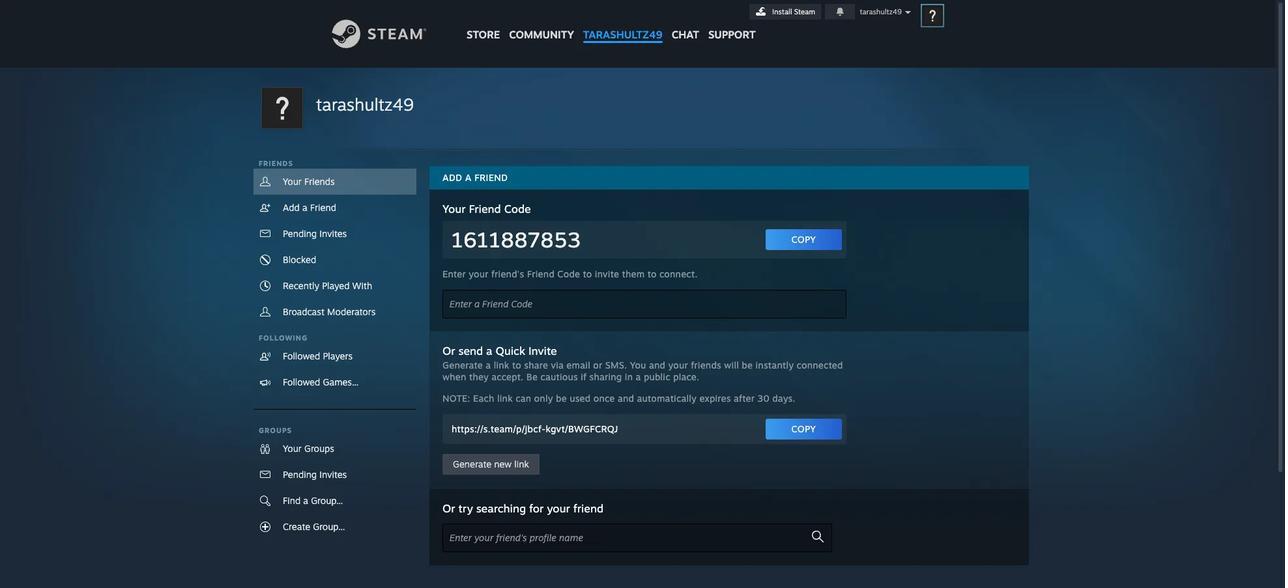 Task type: locate. For each thing, give the bounding box(es) containing it.
find
[[283, 496, 301, 507]]

0 vertical spatial be
[[742, 360, 753, 371]]

to
[[583, 269, 592, 280], [648, 269, 657, 280], [512, 360, 522, 371]]

generate left new
[[453, 459, 492, 470]]

1 vertical spatial link
[[498, 393, 513, 404]]

1 horizontal spatial groups
[[305, 443, 334, 455]]

2 followed from the top
[[283, 377, 320, 388]]

find a group... link
[[254, 488, 417, 514]]

0 vertical spatial groups
[[259, 426, 292, 436]]

1 horizontal spatial your
[[547, 502, 570, 516]]

days.
[[773, 393, 796, 404]]

your right enter
[[469, 269, 489, 280]]

0 horizontal spatial be
[[556, 393, 567, 404]]

friend right for
[[574, 502, 604, 516]]

https://s.team/p/jbcf-kgvt/bwgfcrqj
[[452, 424, 619, 435]]

1 vertical spatial group...
[[313, 522, 345, 533]]

2 vertical spatial your
[[283, 443, 302, 455]]

they
[[469, 372, 489, 383]]

pending invites link up find a group...
[[254, 462, 417, 488]]

followed down following
[[283, 351, 320, 362]]

link up accept.
[[494, 360, 510, 371]]

recently
[[283, 280, 320, 291]]

try
[[459, 502, 473, 516]]

1 vertical spatial your
[[669, 360, 689, 371]]

1 vertical spatial add
[[283, 202, 300, 213]]

0 vertical spatial pending
[[283, 228, 317, 239]]

0 vertical spatial friends
[[259, 159, 293, 168]]

Enter your friend's profile name text field
[[443, 524, 833, 553]]

1 pending from the top
[[283, 228, 317, 239]]

1 horizontal spatial friend
[[469, 202, 501, 216]]

1 copy from the top
[[792, 234, 816, 245]]

tarashultz49 inside tarashultz49 link
[[584, 28, 663, 41]]

and down the in
[[618, 393, 635, 404]]

friends up your friends
[[259, 159, 293, 168]]

link inside button
[[515, 459, 529, 470]]

0 vertical spatial copy button
[[766, 230, 843, 250]]

to right them
[[648, 269, 657, 280]]

0 horizontal spatial your
[[469, 269, 489, 280]]

following
[[259, 334, 308, 343]]

0 horizontal spatial to
[[512, 360, 522, 371]]

1 vertical spatial tarashultz49 link
[[316, 93, 414, 117]]

2 invites from the top
[[320, 470, 347, 481]]

moderators
[[327, 306, 376, 318]]

0 vertical spatial your
[[469, 269, 489, 280]]

if
[[581, 372, 587, 383]]

a down your friends
[[303, 202, 308, 213]]

a right find
[[303, 496, 308, 507]]

group... up create group... link
[[311, 496, 343, 507]]

copy button
[[766, 230, 843, 250], [766, 419, 843, 440]]

1 vertical spatial followed
[[283, 377, 320, 388]]

pending invites down add a friend
[[283, 228, 347, 239]]

friend down add a friend
[[469, 202, 501, 216]]

pending
[[283, 228, 317, 239], [283, 470, 317, 481]]

1 vertical spatial generate
[[453, 459, 492, 470]]

pending invites up find a group...
[[283, 470, 347, 481]]

played
[[322, 280, 350, 291]]

a right the in
[[636, 372, 641, 383]]

groups up find a group...
[[305, 443, 334, 455]]

0 vertical spatial add
[[443, 172, 463, 183]]

friends
[[259, 159, 293, 168], [305, 176, 335, 187]]

tarashultz49
[[860, 7, 902, 16], [584, 28, 663, 41], [316, 94, 414, 115]]

invite
[[529, 344, 557, 358]]

groups
[[259, 426, 292, 436], [305, 443, 334, 455]]

note: each link can only be used once and automatically expires after 30 days.
[[443, 393, 796, 404]]

2 vertical spatial tarashultz49
[[316, 94, 414, 115]]

be right only
[[556, 393, 567, 404]]

1 followed from the top
[[283, 351, 320, 362]]

install
[[773, 7, 793, 16]]

copy
[[792, 234, 816, 245], [792, 424, 816, 435]]

0 vertical spatial followed
[[283, 351, 320, 362]]

tarashultz49 link
[[579, 0, 668, 47], [316, 93, 414, 117]]

30
[[758, 393, 770, 404]]

broadcast
[[283, 306, 325, 318]]

friend right friend's
[[527, 269, 555, 280]]

2 horizontal spatial to
[[648, 269, 657, 280]]

connected
[[797, 360, 844, 371]]

1 copy button from the top
[[766, 230, 843, 250]]

link left can
[[498, 393, 513, 404]]

link
[[494, 360, 510, 371], [498, 393, 513, 404], [515, 459, 529, 470]]

friends
[[691, 360, 722, 371]]

new
[[494, 459, 512, 470]]

1 vertical spatial pending
[[283, 470, 317, 481]]

0 vertical spatial copy
[[792, 234, 816, 245]]

0 horizontal spatial tarashultz49 link
[[316, 93, 414, 117]]

0 vertical spatial invites
[[320, 228, 347, 239]]

followed for followed games...
[[283, 377, 320, 388]]

your for your groups
[[283, 443, 302, 455]]

tarashultz49 for tarashultz49 link to the right
[[584, 28, 663, 41]]

0 horizontal spatial friend
[[310, 202, 336, 213]]

or inside or send a quick invite generate a link to share via email or sms. you and your friends will be instantly connected when they accept. be cautious if sharing in a public place.
[[443, 344, 456, 358]]

0 vertical spatial generate
[[443, 360, 483, 371]]

0 vertical spatial code
[[504, 202, 531, 216]]

broadcast moderators link
[[254, 299, 417, 325]]

find a group...
[[283, 496, 343, 507]]

generate inside button
[[453, 459, 492, 470]]

2 copy button from the top
[[766, 419, 843, 440]]

1 horizontal spatial add
[[443, 172, 463, 183]]

your groups link
[[254, 436, 417, 462]]

your
[[283, 176, 302, 187], [443, 202, 466, 216], [283, 443, 302, 455]]

add a friend
[[443, 172, 508, 183]]

pending invites
[[283, 228, 347, 239], [283, 470, 347, 481]]

be inside or send a quick invite generate a link to share via email or sms. you and your friends will be instantly connected when they accept. be cautious if sharing in a public place.
[[742, 360, 753, 371]]

followed games...
[[283, 377, 359, 388]]

1 horizontal spatial friend
[[574, 502, 604, 516]]

1 vertical spatial be
[[556, 393, 567, 404]]

friend
[[475, 172, 508, 183], [574, 502, 604, 516]]

friends up add a friend
[[305, 176, 335, 187]]

2 horizontal spatial your
[[669, 360, 689, 371]]

0 vertical spatial and
[[649, 360, 666, 371]]

install steam link
[[750, 4, 822, 20]]

or for or send a quick invite generate a link to share via email or sms. you and your friends will be instantly connected when they accept. be cautious if sharing in a public place.
[[443, 344, 456, 358]]

1 vertical spatial invites
[[320, 470, 347, 481]]

2 pending from the top
[[283, 470, 317, 481]]

2 copy from the top
[[792, 424, 816, 435]]

0 vertical spatial link
[[494, 360, 510, 371]]

0 vertical spatial friend
[[475, 172, 508, 183]]

1 vertical spatial pending invites link
[[254, 462, 417, 488]]

store
[[467, 28, 500, 41]]

connect.
[[660, 269, 698, 280]]

and up public
[[649, 360, 666, 371]]

or left send
[[443, 344, 456, 358]]

groups up your groups
[[259, 426, 292, 436]]

your for your friends
[[283, 176, 302, 187]]

your up place.
[[669, 360, 689, 371]]

2 vertical spatial your
[[547, 502, 570, 516]]

create group...
[[283, 522, 345, 533]]

your friends link
[[254, 169, 417, 195]]

1 vertical spatial your
[[443, 202, 466, 216]]

invites
[[320, 228, 347, 239], [320, 470, 347, 481]]

add down your friends
[[283, 202, 300, 213]]

or for or try searching for your friend
[[443, 502, 456, 516]]

1 vertical spatial and
[[618, 393, 635, 404]]

1 or from the top
[[443, 344, 456, 358]]

1 horizontal spatial be
[[742, 360, 753, 371]]

1 vertical spatial copy button
[[766, 419, 843, 440]]

0 horizontal spatial friends
[[259, 159, 293, 168]]

copy button for https://s.team/p/jbcf-kgvt/bwgfcrqj
[[766, 419, 843, 440]]

link inside or send a quick invite generate a link to share via email or sms. you and your friends will be instantly connected when they accept. be cautious if sharing in a public place.
[[494, 360, 510, 371]]

followed players
[[283, 351, 353, 362]]

link right new
[[515, 459, 529, 470]]

followed inside "link"
[[283, 377, 320, 388]]

your
[[469, 269, 489, 280], [669, 360, 689, 371], [547, 502, 570, 516]]

code left invite
[[558, 269, 581, 280]]

1 pending invites link from the top
[[254, 221, 417, 247]]

to up accept.
[[512, 360, 522, 371]]

friend up your friend code
[[475, 172, 508, 183]]

0 vertical spatial pending invites link
[[254, 221, 417, 247]]

can
[[516, 393, 532, 404]]

your right for
[[547, 502, 570, 516]]

your up add a friend
[[283, 176, 302, 187]]

generate up when
[[443, 360, 483, 371]]

add up your friend code
[[443, 172, 463, 183]]

support
[[709, 28, 756, 41]]

1 vertical spatial copy
[[792, 424, 816, 435]]

place.
[[674, 372, 700, 383]]

1 vertical spatial pending invites
[[283, 470, 347, 481]]

create
[[283, 522, 310, 533]]

1 horizontal spatial tarashultz49
[[584, 28, 663, 41]]

your up find
[[283, 443, 302, 455]]

0 vertical spatial tarashultz49 link
[[579, 0, 668, 47]]

to inside or send a quick invite generate a link to share via email or sms. you and your friends will be instantly connected when they accept. be cautious if sharing in a public place.
[[512, 360, 522, 371]]

0 horizontal spatial add
[[283, 202, 300, 213]]

pending up blocked
[[283, 228, 317, 239]]

a
[[465, 172, 472, 183], [303, 202, 308, 213], [487, 344, 493, 358], [486, 360, 491, 371], [636, 372, 641, 383], [303, 496, 308, 507]]

2 vertical spatial link
[[515, 459, 529, 470]]

copy for 1611887853
[[792, 234, 816, 245]]

0 vertical spatial pending invites
[[283, 228, 347, 239]]

or left 'try'
[[443, 502, 456, 516]]

store link
[[462, 0, 505, 47]]

code up 1611887853
[[504, 202, 531, 216]]

to left invite
[[583, 269, 592, 280]]

link for each
[[498, 393, 513, 404]]

0 vertical spatial tarashultz49
[[860, 7, 902, 16]]

games...
[[323, 377, 359, 388]]

1 vertical spatial friends
[[305, 176, 335, 187]]

1 vertical spatial code
[[558, 269, 581, 280]]

and inside or send a quick invite generate a link to share via email or sms. you and your friends will be instantly connected when they accept. be cautious if sharing in a public place.
[[649, 360, 666, 371]]

a inside find a group... link
[[303, 496, 308, 507]]

group... down find a group... link
[[313, 522, 345, 533]]

2 or from the top
[[443, 502, 456, 516]]

or
[[443, 344, 456, 358], [443, 502, 456, 516]]

group...
[[311, 496, 343, 507], [313, 522, 345, 533]]

a up your friend code
[[465, 172, 472, 183]]

0 vertical spatial or
[[443, 344, 456, 358]]

followed
[[283, 351, 320, 362], [283, 377, 320, 388]]

followed players link
[[254, 344, 417, 370]]

community link
[[505, 0, 579, 47]]

0 horizontal spatial tarashultz49
[[316, 94, 414, 115]]

0 horizontal spatial and
[[618, 393, 635, 404]]

a inside add a friend link
[[303, 202, 308, 213]]

share
[[524, 360, 548, 371]]

broadcast moderators
[[283, 306, 376, 318]]

your down add a friend
[[443, 202, 466, 216]]

invites down add a friend link
[[320, 228, 347, 239]]

1 horizontal spatial and
[[649, 360, 666, 371]]

sharing
[[590, 372, 622, 383]]

add
[[443, 172, 463, 183], [283, 202, 300, 213]]

0 vertical spatial your
[[283, 176, 302, 187]]

1 vertical spatial tarashultz49
[[584, 28, 663, 41]]

pending invites link down add a friend
[[254, 221, 417, 247]]

expires
[[700, 393, 731, 404]]

followed down followed players
[[283, 377, 320, 388]]

1 horizontal spatial to
[[583, 269, 592, 280]]

friend
[[310, 202, 336, 213], [469, 202, 501, 216], [527, 269, 555, 280]]

1 vertical spatial groups
[[305, 443, 334, 455]]

2 pending invites link from the top
[[254, 462, 417, 488]]

pending up find
[[283, 470, 317, 481]]

be right will
[[742, 360, 753, 371]]

1 vertical spatial or
[[443, 502, 456, 516]]

code
[[504, 202, 531, 216], [558, 269, 581, 280]]

create group... link
[[254, 514, 417, 541]]

friend down your friends link
[[310, 202, 336, 213]]

invites down your groups link
[[320, 470, 347, 481]]

pending invites link
[[254, 221, 417, 247], [254, 462, 417, 488]]

only
[[534, 393, 553, 404]]



Task type: vqa. For each thing, say whether or not it's contained in the screenshot.
SMS.
yes



Task type: describe. For each thing, give the bounding box(es) containing it.
followed for followed players
[[283, 351, 320, 362]]

or try searching for your friend
[[443, 502, 604, 516]]

0 horizontal spatial friend
[[475, 172, 508, 183]]

enter
[[443, 269, 466, 280]]

2 horizontal spatial friend
[[527, 269, 555, 280]]

blocked link
[[254, 247, 417, 273]]

friend's
[[492, 269, 525, 280]]

recently played with link
[[254, 273, 417, 299]]

searching
[[476, 502, 526, 516]]

blocked
[[283, 254, 316, 265]]

or send a quick invite generate a link to share via email or sms. you and your friends will be instantly connected when they accept. be cautious if sharing in a public place.
[[443, 344, 844, 383]]

quick
[[496, 344, 526, 358]]

when
[[443, 372, 467, 383]]

you
[[630, 360, 647, 371]]

0 horizontal spatial groups
[[259, 426, 292, 436]]

add a friend link
[[254, 195, 417, 221]]

generate new link button
[[443, 455, 540, 475]]

1 invites from the top
[[320, 228, 347, 239]]

once
[[594, 393, 615, 404]]

send
[[459, 344, 483, 358]]

email
[[567, 360, 591, 371]]

tarashultz49 for the bottommost tarashultz49 link
[[316, 94, 414, 115]]

for
[[529, 502, 544, 516]]

in
[[625, 372, 633, 383]]

your friends
[[283, 176, 335, 187]]

to for code
[[648, 269, 657, 280]]

chat link
[[668, 0, 704, 44]]

a right send
[[487, 344, 493, 358]]

them
[[622, 269, 645, 280]]

https://s.team/p/jbcf-
[[452, 424, 546, 435]]

players
[[323, 351, 353, 362]]

1 pending invites from the top
[[283, 228, 347, 239]]

used
[[570, 393, 591, 404]]

your friend code
[[443, 202, 531, 216]]

1 horizontal spatial tarashultz49 link
[[579, 0, 668, 47]]

link for new
[[515, 459, 529, 470]]

after
[[734, 393, 755, 404]]

automatically
[[637, 393, 697, 404]]

sms.
[[606, 360, 628, 371]]

enter your friend's friend code to invite them to connect.
[[443, 269, 698, 280]]

kgvt/bwgfcrqj
[[546, 424, 619, 435]]

0 horizontal spatial code
[[504, 202, 531, 216]]

support link
[[704, 0, 761, 44]]

community
[[509, 28, 574, 41]]

add for add a friend
[[283, 202, 300, 213]]

will
[[725, 360, 739, 371]]

or
[[594, 360, 603, 371]]

generate inside or send a quick invite generate a link to share via email or sms. you and your friends will be instantly connected when they accept. be cautious if sharing in a public place.
[[443, 360, 483, 371]]

add for add a friend
[[443, 172, 463, 183]]

2 horizontal spatial tarashultz49
[[860, 7, 902, 16]]

add a friend
[[283, 202, 336, 213]]

1 horizontal spatial code
[[558, 269, 581, 280]]

your for your friend code
[[443, 202, 466, 216]]

instantly
[[756, 360, 794, 371]]

public
[[644, 372, 671, 383]]

copy button for 1611887853
[[766, 230, 843, 250]]

via
[[551, 360, 564, 371]]

your groups
[[283, 443, 334, 455]]

Enter a Friend Code text field
[[443, 290, 847, 319]]

steam
[[795, 7, 816, 16]]

recently played with
[[283, 280, 372, 291]]

to for invite
[[512, 360, 522, 371]]

followed games... link
[[254, 370, 417, 396]]

1 vertical spatial friend
[[574, 502, 604, 516]]

2 pending invites from the top
[[283, 470, 347, 481]]

accept.
[[492, 372, 524, 383]]

copy for https://s.team/p/jbcf-kgvt/bwgfcrqj
[[792, 424, 816, 435]]

your inside or send a quick invite generate a link to share via email or sms. you and your friends will be instantly connected when they accept. be cautious if sharing in a public place.
[[669, 360, 689, 371]]

install steam
[[773, 7, 816, 16]]

0 vertical spatial group...
[[311, 496, 343, 507]]

invite
[[595, 269, 620, 280]]

note:
[[443, 393, 471, 404]]

each
[[473, 393, 495, 404]]

chat
[[672, 28, 700, 41]]

1 horizontal spatial friends
[[305, 176, 335, 187]]

a up "they"
[[486, 360, 491, 371]]

with
[[353, 280, 372, 291]]

1611887853
[[452, 227, 581, 253]]

be
[[527, 372, 538, 383]]

generate new link
[[453, 459, 529, 470]]

cautious
[[541, 372, 578, 383]]



